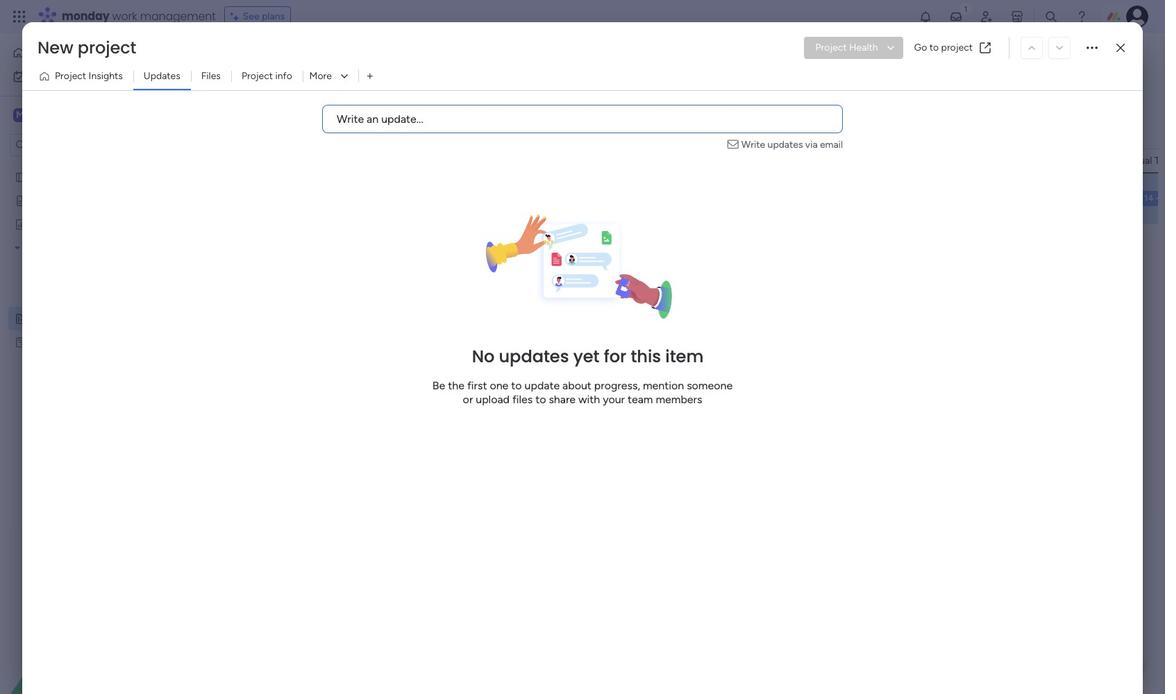 Task type: locate. For each thing, give the bounding box(es) containing it.
checklist, main board element
[[0, 283, 177, 307]]

0 horizontal spatial write
[[337, 113, 364, 126]]

1 horizontal spatial project
[[942, 42, 973, 53]]

projects button
[[234, 77, 277, 92]]

1 vertical spatial /
[[463, 114, 467, 125]]

0 vertical spatial /
[[1094, 51, 1098, 63]]

project
[[78, 36, 136, 59], [942, 42, 973, 53]]

1 vertical spatial work
[[48, 70, 69, 82]]

with
[[579, 393, 600, 406]]

actual tim
[[1125, 155, 1166, 166]]

your
[[603, 393, 625, 406]]

0 horizontal spatial updates
[[499, 345, 569, 368]]

to right the go on the right top of the page
[[930, 42, 939, 53]]

list box
[[0, 162, 177, 542]]

more
[[310, 70, 332, 82]]

1 vertical spatial write
[[742, 139, 766, 151]]

be the first one to update about progress, mention someone or upload files to share with your team members
[[433, 379, 733, 406]]

0 vertical spatial 1
[[1100, 51, 1104, 63]]

1 right 'hide'
[[470, 114, 474, 125]]

updates for write
[[768, 139, 803, 151]]

1 vertical spatial updates
[[499, 345, 569, 368]]

project progress
[[688, 155, 760, 166]]

0 vertical spatial to
[[930, 42, 939, 53]]

1 for hide / 1
[[470, 114, 474, 125]]

work right my
[[48, 70, 69, 82]]

project up insights
[[78, 36, 136, 59]]

to up files
[[512, 379, 522, 393]]

project down update feed icon
[[942, 42, 973, 53]]

work inside my work "option"
[[48, 70, 69, 82]]

1 horizontal spatial updates
[[768, 139, 803, 151]]

workspace image
[[13, 108, 27, 123]]

monday work management
[[62, 8, 216, 24]]

more button
[[303, 65, 358, 88]]

0 vertical spatial work
[[112, 8, 137, 24]]

files
[[201, 70, 221, 82]]

new up project info
[[238, 45, 274, 68]]

project inside "button"
[[942, 42, 973, 53]]

for
[[604, 345, 627, 368]]

new
[[38, 36, 73, 59], [238, 45, 274, 68]]

1 image
[[960, 1, 973, 16]]

go to project button
[[909, 37, 998, 59]]

0 horizontal spatial project
[[78, 36, 136, 59]]

caret down image
[[15, 243, 20, 253]]

write an update... button
[[322, 105, 843, 133]]

1 right options image
[[1100, 51, 1104, 63]]

project inside field
[[688, 155, 720, 166]]

0 vertical spatial updates
[[768, 139, 803, 151]]

write left an
[[337, 113, 364, 126]]

email
[[821, 139, 843, 151]]

/ for hide
[[463, 114, 467, 125]]

invite members image
[[980, 10, 994, 24]]

update...
[[382, 113, 424, 126]]

to-do list, main board element
[[0, 260, 177, 283]]

public dashboard image
[[15, 217, 28, 231]]

the
[[448, 379, 465, 393]]

upload
[[476, 393, 510, 406]]

project inside button
[[816, 42, 847, 53]]

my work
[[32, 70, 69, 82]]

1 inside button
[[1100, 51, 1104, 63]]

go
[[915, 42, 928, 53]]

write
[[337, 113, 364, 126], [742, 139, 766, 151]]

/
[[1094, 51, 1098, 63], [463, 114, 467, 125]]

filter
[[367, 114, 389, 125]]

add view image
[[367, 71, 373, 82]]

1 vertical spatial 1
[[470, 114, 474, 125]]

tab list
[[211, 74, 1138, 97]]

1 vertical spatial to
[[512, 379, 522, 393]]

home
[[31, 47, 57, 58]]

project for project info
[[242, 70, 273, 82]]

search everything image
[[1045, 10, 1059, 24]]

0 horizontal spatial 1
[[470, 114, 474, 125]]

my work option
[[8, 65, 169, 88]]

updates for no
[[499, 345, 569, 368]]

work right monday at the left top of page
[[112, 8, 137, 24]]

2 vertical spatial to
[[536, 393, 546, 406]]

option
[[0, 164, 177, 167]]

1 horizontal spatial 1
[[1100, 51, 1104, 63]]

1
[[1100, 51, 1104, 63], [470, 114, 474, 125]]

envelope o image
[[728, 138, 742, 152]]

1 horizontal spatial /
[[1094, 51, 1098, 63]]

1 horizontal spatial work
[[112, 8, 137, 24]]

0 vertical spatial write
[[337, 113, 364, 126]]

1 horizontal spatial to
[[536, 393, 546, 406]]

via
[[806, 139, 818, 151]]

progress
[[722, 155, 760, 166]]

updates
[[768, 139, 803, 151], [499, 345, 569, 368]]

1 horizontal spatial new
[[238, 45, 274, 68]]

m button
[[10, 104, 135, 127]]

work
[[112, 8, 137, 24], [48, 70, 69, 82]]

updates up update
[[499, 345, 569, 368]]

Project Progress field
[[685, 153, 764, 168]]

updates left via
[[768, 139, 803, 151]]

help image
[[1076, 10, 1089, 24]]

project insights
[[55, 70, 123, 82]]

project health button
[[805, 37, 904, 59]]

to down update
[[536, 393, 546, 406]]

work for my
[[48, 70, 69, 82]]

give feedback image
[[984, 50, 998, 64]]

project insights button
[[33, 65, 133, 88]]

write inside button
[[337, 113, 364, 126]]

first
[[468, 379, 487, 393]]

item
[[666, 345, 704, 368]]

project for project progress
[[688, 155, 720, 166]]

hide
[[440, 114, 461, 125]]

0 horizontal spatial /
[[463, 114, 467, 125]]

public board image
[[15, 194, 28, 207]]

lottie animation image
[[0, 554, 177, 695]]

write updates via email
[[742, 139, 843, 151]]

progress,
[[595, 379, 641, 393]]

new up my work
[[38, 36, 73, 59]]

Search field
[[296, 110, 337, 129]]

/ right invite
[[1094, 51, 1098, 63]]

/ inside button
[[1094, 51, 1098, 63]]

0 horizontal spatial to
[[512, 379, 522, 393]]

0 horizontal spatial work
[[48, 70, 69, 82]]

tim
[[1155, 155, 1166, 166]]

project info button
[[231, 65, 303, 88]]

0 horizontal spatial new
[[38, 36, 73, 59]]

to
[[930, 42, 939, 53], [512, 379, 522, 393], [536, 393, 546, 406]]

2 horizontal spatial to
[[930, 42, 939, 53]]

info
[[275, 70, 292, 82]]

1 horizontal spatial write
[[742, 139, 766, 151]]

/ right 'hide'
[[463, 114, 467, 125]]

/ for invite
[[1094, 51, 1098, 63]]

write for write updates via email
[[742, 139, 766, 151]]

see plans button
[[224, 6, 291, 27]]

write up progress
[[742, 139, 766, 151]]

no updates yet for this item
[[472, 345, 704, 368]]

project
[[816, 42, 847, 53], [55, 70, 86, 82], [242, 70, 273, 82], [688, 155, 720, 166]]



Task type: describe. For each thing, give the bounding box(es) containing it.
write for write an update...
[[337, 113, 364, 126]]

Priority field
[[815, 154, 853, 169]]

files
[[513, 393, 533, 406]]

to inside "button"
[[930, 42, 939, 53]]

monday
[[62, 8, 109, 24]]

portfolio
[[278, 45, 348, 68]]

priority
[[819, 155, 850, 167]]

kendall parks image
[[1127, 6, 1149, 28]]

tab list containing projects
[[211, 74, 1138, 97]]

project for project health
[[816, 42, 847, 53]]

my work link
[[8, 65, 169, 88]]

team
[[628, 393, 653, 406]]

new for new project
[[38, 36, 73, 59]]

options image
[[1087, 35, 1098, 61]]

update
[[525, 379, 560, 393]]

New project field
[[34, 36, 639, 59]]

mention
[[643, 379, 685, 393]]

invite / 1 button
[[1061, 46, 1110, 68]]

plans
[[262, 10, 285, 22]]

work for monday
[[112, 8, 137, 24]]

project health
[[816, 42, 879, 53]]

m
[[16, 109, 24, 121]]

one
[[490, 379, 509, 393]]

see plans
[[243, 10, 285, 22]]

new for new portfolio
[[238, 45, 274, 68]]

updates button
[[133, 65, 191, 88]]

write an update...
[[337, 113, 424, 126]]

invite
[[1067, 51, 1091, 63]]

gantt button
[[301, 77, 333, 92]]

go to project
[[915, 42, 973, 53]]

this
[[631, 345, 662, 368]]

public board image
[[15, 170, 28, 183]]

project for project insights
[[55, 70, 86, 82]]

kendall parks image
[[1025, 48, 1044, 66]]

an
[[367, 113, 379, 126]]

members
[[656, 393, 703, 406]]

or
[[463, 393, 473, 406]]

1 for invite / 1
[[1100, 51, 1104, 63]]

home option
[[8, 42, 169, 64]]

about
[[563, 379, 592, 393]]

gantt
[[304, 79, 329, 90]]

actual
[[1125, 155, 1153, 166]]

filter button
[[345, 108, 411, 131]]

notifications image
[[919, 10, 933, 24]]

new portfolio button
[[211, 45, 370, 68]]

arrow down image
[[394, 111, 411, 128]]

my
[[32, 70, 45, 82]]

updates
[[144, 70, 180, 82]]

management
[[140, 8, 216, 24]]

collapse image
[[1124, 114, 1135, 125]]

hide / 1
[[440, 114, 474, 125]]

select product image
[[13, 10, 26, 24]]

see
[[243, 10, 260, 22]]

monday marketplace image
[[1011, 10, 1025, 24]]

yet
[[574, 345, 600, 368]]

invite / 1
[[1067, 51, 1104, 63]]

no
[[472, 345, 495, 368]]

update feed image
[[950, 10, 964, 24]]

share
[[549, 393, 576, 406]]

home link
[[8, 42, 169, 64]]

be
[[433, 379, 446, 393]]

new project
[[38, 36, 136, 59]]

files button
[[191, 65, 231, 88]]

project info
[[242, 70, 292, 82]]

new portfolio
[[238, 45, 348, 68]]

lottie animation element
[[0, 554, 177, 695]]

insights
[[89, 70, 123, 82]]

snapshot button
[[356, 77, 405, 92]]

projects
[[238, 79, 274, 90]]

snapshot
[[360, 79, 401, 90]]

someone
[[687, 379, 733, 393]]

Actual Tim field
[[1121, 153, 1166, 168]]

health
[[850, 42, 879, 53]]



Task type: vqa. For each thing, say whether or not it's contained in the screenshot.
the bottommost updates
yes



